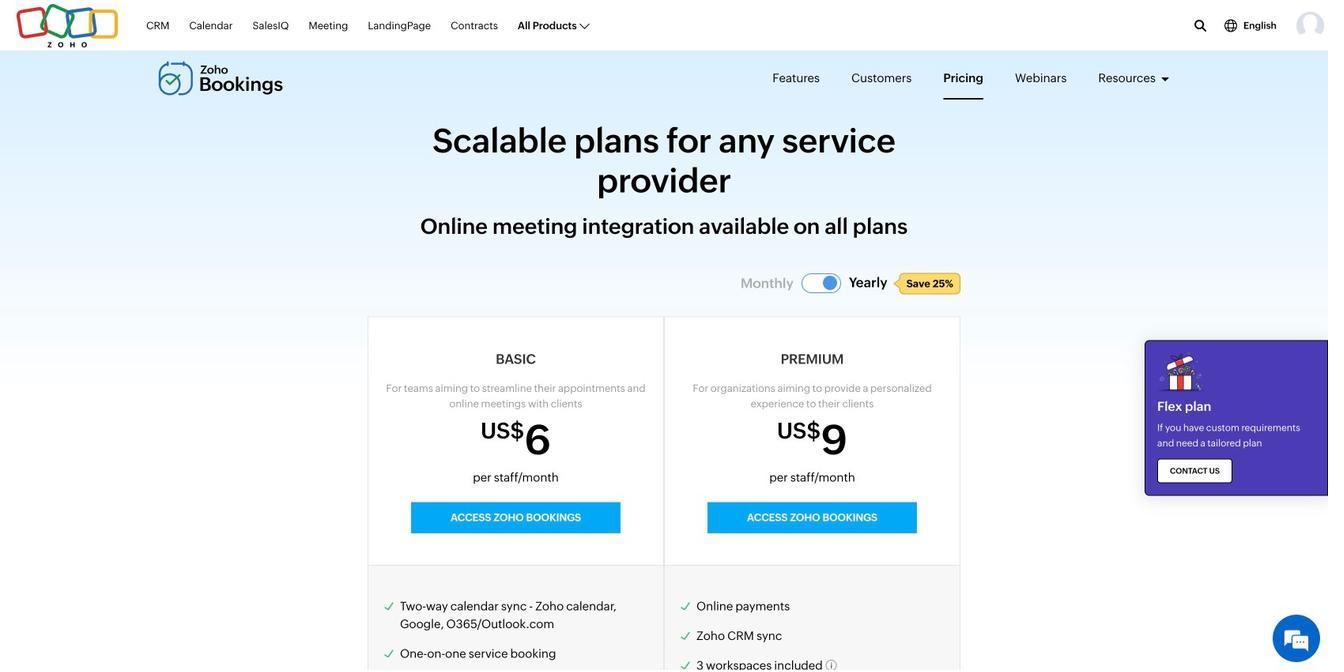 Task type: vqa. For each thing, say whether or not it's contained in the screenshot.
to-
no



Task type: describe. For each thing, give the bounding box(es) containing it.
zoho bookings logo image
[[158, 61, 284, 96]]



Task type: locate. For each thing, give the bounding box(es) containing it.
greg robinson image
[[1297, 12, 1325, 40]]



